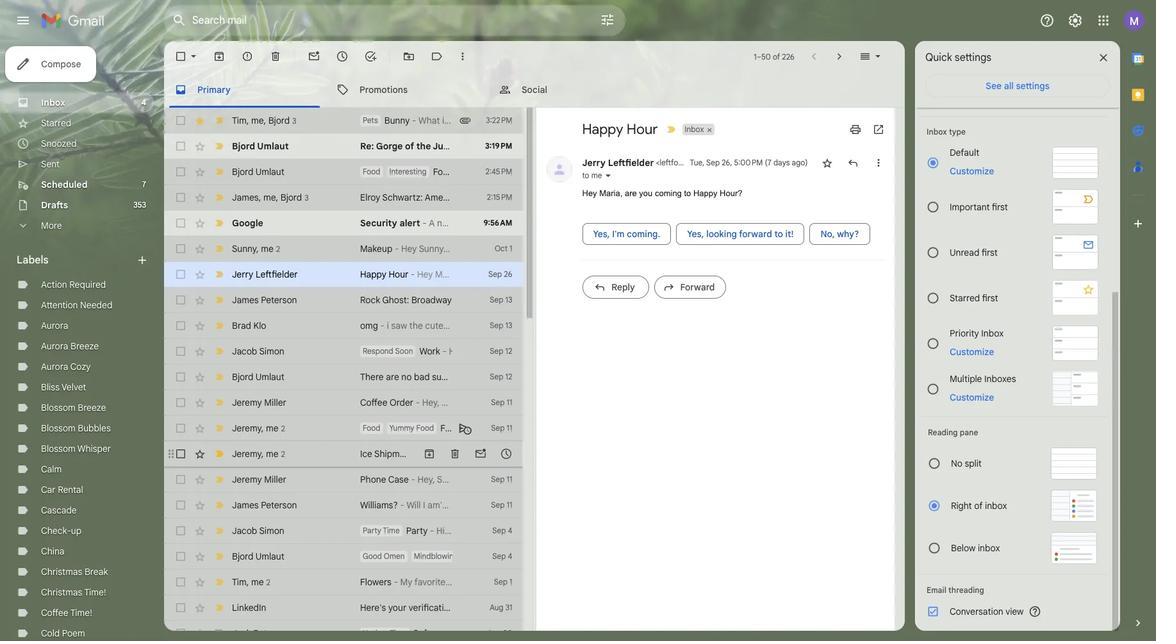 Task type: locate. For each thing, give the bounding box(es) containing it.
the left 'jungle'
[[417, 140, 431, 152]]

tue,
[[690, 158, 705, 167]]

1 vertical spatial christmas
[[41, 587, 82, 598]]

3 blossom from the top
[[41, 443, 75, 455]]

search mail image
[[168, 9, 191, 32]]

2 blossom from the top
[[41, 422, 75, 434]]

14 row from the top
[[164, 441, 523, 467]]

food right yummy
[[416, 423, 434, 433]]

makeup
[[360, 243, 393, 255]]

2 jeremy miller from the top
[[232, 474, 286, 485]]

split
[[965, 458, 982, 469]]

the
[[417, 140, 431, 152], [410, 320, 423, 331], [472, 320, 485, 331]]

interesting
[[390, 167, 427, 176]]

the right saw
[[410, 320, 423, 331]]

2 inside tim , me 2
[[266, 577, 270, 587]]

3 aurora from the top
[[41, 361, 68, 372]]

2 customize from the top
[[950, 346, 994, 357]]

1 vertical spatial blossom
[[41, 422, 75, 434]]

0 horizontal spatial coffee
[[41, 607, 68, 619]]

priority
[[950, 327, 979, 339]]

12 inside there are no bad suggestions... sep 12
[[506, 372, 513, 381]]

settings right 'all'
[[1016, 80, 1050, 92]]

happy
[[582, 121, 624, 138], [694, 188, 718, 198], [360, 269, 386, 280]]

blossom for blossom whisper
[[41, 443, 75, 455]]

1 tim from the top
[[232, 114, 247, 126]]

0 horizontal spatial starred
[[41, 117, 71, 129]]

umlaut up james , me , bjord 3
[[256, 166, 285, 178]]

2 bjord umlaut from the top
[[232, 166, 285, 178]]

0 vertical spatial 13
[[506, 295, 513, 305]]

to left it!
[[775, 228, 783, 239]]

2 vertical spatial first
[[982, 292, 999, 304]]

row down the good
[[164, 569, 523, 595]]

- right makeup
[[395, 243, 399, 255]]

0 vertical spatial of
[[773, 52, 780, 61]]

2 vertical spatial blossom
[[41, 443, 75, 455]]

see all settings
[[986, 80, 1050, 92]]

row containing linkedin
[[164, 595, 523, 621]]

1 vertical spatial time!
[[70, 607, 92, 619]]

3 jeremy from the top
[[232, 448, 261, 459]]

jerry for jerry leftfielder < leftforjerrbear344@gmail.com
[[582, 157, 606, 169]]

starred
[[41, 117, 71, 129], [950, 292, 980, 304]]

13 up sep 12
[[506, 321, 513, 330]]

multiple inboxes
[[950, 373, 1016, 384]]

0 vertical spatial james
[[232, 191, 259, 203]]

9 row from the top
[[164, 313, 527, 338]]

time! down break
[[84, 587, 106, 598]]

blossom for blossom bubbles
[[41, 422, 75, 434]]

1 vertical spatial time
[[390, 628, 407, 638]]

0 vertical spatial time
[[383, 526, 400, 535]]

1 for makeup -
[[510, 244, 513, 253]]

1 vertical spatial are
[[386, 371, 399, 383]]

1 customize from the top
[[950, 165, 994, 177]]

1 jeremy miller from the top
[[232, 397, 286, 408]]

update
[[452, 628, 482, 639], [363, 628, 388, 638]]

19 row from the top
[[164, 595, 523, 621]]

1 horizontal spatial coffee
[[360, 397, 388, 408]]

0 horizontal spatial hour
[[389, 269, 409, 280]]

blossom whisper link
[[41, 443, 111, 455]]

inbox for inbox button
[[685, 124, 704, 134]]

james peterson for rock ghost: broadway
[[232, 294, 297, 306]]

2 customize button from the top
[[942, 344, 1002, 359]]

0 horizontal spatial update
[[363, 628, 388, 638]]

row down flowers
[[164, 595, 523, 621]]

check-up
[[41, 525, 82, 537]]

2 11 from the top
[[507, 423, 513, 433]]

sep inside there are no bad suggestions... sep 12
[[490, 372, 504, 381]]

sep 1
[[494, 577, 513, 587]]

(7
[[765, 158, 772, 167]]

row containing google
[[164, 210, 523, 236]]

sep 4 inside bjord umlaut 'row'
[[493, 551, 513, 561]]

1 vertical spatial miller
[[264, 474, 286, 485]]

leftfielder for jerry leftfielder < leftforjerrbear344@gmail.com
[[608, 157, 654, 169]]

row down ice
[[164, 467, 523, 492]]

0 vertical spatial sep 13
[[490, 295, 513, 305]]

leftfielder down sunny , me 2
[[256, 269, 298, 280]]

1 vertical spatial of
[[405, 140, 414, 152]]

tim down "primary" tab
[[232, 114, 247, 126]]

inbox inside 'labels' navigation
[[41, 97, 65, 108]]

car
[[41, 484, 56, 496]]

american
[[425, 192, 464, 203]]

inbox left type
[[927, 127, 947, 137]]

12
[[506, 346, 513, 356], [506, 372, 513, 381]]

2 peterson from the top
[[261, 499, 297, 511]]

coffee time! link
[[41, 607, 92, 619]]

1 horizontal spatial happy
[[582, 121, 624, 138]]

row down respond
[[164, 364, 523, 390]]

2 vertical spatial of
[[975, 500, 983, 512]]

aurora for aurora link
[[41, 320, 68, 331]]

food up ice
[[363, 423, 381, 433]]

1 miller from the top
[[264, 397, 286, 408]]

aug left 31
[[490, 603, 504, 612]]

archive image
[[213, 50, 226, 63]]

1 horizontal spatial jerry
[[582, 157, 606, 169]]

0 vertical spatial jeremy , me 2
[[232, 422, 285, 434]]

2 jeremy , me 2 from the top
[[232, 448, 285, 459]]

check-
[[41, 525, 71, 537]]

3 bjord umlaut from the top
[[232, 371, 285, 383]]

christmas down china link
[[41, 566, 82, 578]]

0 horizontal spatial jerry
[[232, 269, 253, 280]]

1 vertical spatial customize
[[950, 346, 994, 357]]

1 horizontal spatial to
[[684, 188, 691, 198]]

starred inside 'labels' navigation
[[41, 117, 71, 129]]

1 vertical spatial james peterson
[[232, 499, 297, 511]]

5 row from the top
[[164, 210, 523, 236]]

umlaut up tim , me 2
[[256, 551, 285, 562]]

1 aurora from the top
[[41, 320, 68, 331]]

dog
[[453, 320, 469, 331]]

1 jacob simon from the top
[[232, 346, 285, 357]]

None checkbox
[[174, 50, 187, 63], [174, 319, 187, 332], [174, 499, 187, 512], [174, 550, 187, 563], [174, 50, 187, 63], [174, 319, 187, 332], [174, 499, 187, 512], [174, 550, 187, 563]]

1 horizontal spatial starred
[[950, 292, 980, 304]]

1 horizontal spatial update
[[452, 628, 482, 639]]

row up "re:"
[[164, 108, 523, 133]]

3 11 from the top
[[507, 474, 513, 484]]

i
[[387, 320, 389, 331]]

blossom down bliss velvet link
[[41, 402, 75, 413]]

settings right 'quick'
[[955, 51, 992, 64]]

aug left 30
[[488, 628, 501, 638]]

are left no
[[386, 371, 399, 383]]

hour up ghost:
[[389, 269, 409, 280]]

1 christmas from the top
[[41, 566, 82, 578]]

1 vertical spatial sep 13
[[490, 321, 513, 330]]

coffee time!
[[41, 607, 92, 619]]

action required link
[[41, 279, 106, 290]]

coffee inside happy hour 'main content'
[[360, 397, 388, 408]]

0 vertical spatial 1
[[754, 52, 757, 61]]

None checkbox
[[174, 114, 187, 127], [174, 140, 187, 153], [174, 165, 187, 178], [174, 191, 187, 204], [174, 217, 187, 230], [174, 242, 187, 255], [174, 268, 187, 281], [174, 294, 187, 306], [174, 345, 187, 358], [174, 371, 187, 383], [174, 396, 187, 409], [174, 422, 187, 435], [174, 447, 187, 460], [174, 473, 187, 486], [174, 524, 187, 537], [174, 576, 187, 589], [174, 601, 187, 614], [174, 627, 187, 640], [174, 114, 187, 127], [174, 140, 187, 153], [174, 165, 187, 178], [174, 191, 187, 204], [174, 217, 187, 230], [174, 242, 187, 255], [174, 268, 187, 281], [174, 294, 187, 306], [174, 345, 187, 358], [174, 371, 187, 383], [174, 396, 187, 409], [174, 422, 187, 435], [174, 447, 187, 460], [174, 473, 187, 486], [174, 524, 187, 537], [174, 576, 187, 589], [174, 601, 187, 614], [174, 627, 187, 640]]

aug for aug 30
[[488, 628, 501, 638]]

2 vertical spatial to
[[775, 228, 783, 239]]

not starred image
[[821, 156, 834, 169]]

happy hour -
[[360, 269, 417, 280]]

0 vertical spatial happy
[[582, 121, 624, 138]]

bjord umlaut inside 'row'
[[232, 551, 285, 562]]

2 vertical spatial customize
[[950, 391, 994, 403]]

0 vertical spatial peterson
[[261, 294, 297, 306]]

2 jacob simon from the top
[[232, 525, 285, 537]]

2 jeremy from the top
[[232, 422, 261, 434]]

aurora up bliss
[[41, 361, 68, 372]]

row up phone at the bottom left
[[164, 441, 523, 467]]

toolbar
[[416, 447, 519, 460]]

0 vertical spatial jeremy miller
[[232, 397, 286, 408]]

1 jacob from the top
[[232, 346, 257, 357]]

2 vertical spatial customize button
[[942, 389, 1002, 405]]

bjord umlaut for second row from the top
[[232, 140, 289, 152]]

compose
[[41, 58, 81, 70]]

jeremy , me 2 for 13th row from the top of the happy hour 'main content'
[[232, 422, 285, 434]]

bjord
[[268, 114, 290, 126], [232, 140, 255, 152], [232, 166, 253, 178], [281, 191, 302, 203], [232, 371, 253, 383], [232, 551, 253, 562]]

bjord inside 'row'
[[232, 551, 253, 562]]

0 vertical spatial customize button
[[942, 163, 1002, 179]]

4 bjord umlaut from the top
[[232, 551, 285, 562]]

happy down makeup
[[360, 269, 386, 280]]

first right "important" on the top right of the page
[[992, 201, 1008, 213]]

2 13 from the top
[[506, 321, 513, 330]]

update inside the update time software update
[[363, 628, 388, 638]]

bjord umlaut down tim , me , bjord 3
[[232, 140, 289, 152]]

1 vertical spatial jerry
[[232, 269, 253, 280]]

row down phone at the bottom left
[[164, 492, 523, 518]]

jacob up tim , me 2
[[232, 525, 257, 537]]

13 down 26
[[506, 295, 513, 305]]

sep 11 right trucks
[[491, 423, 513, 433]]

happy hour
[[582, 121, 658, 138]]

0 vertical spatial 4
[[141, 97, 146, 107]]

here's
[[360, 602, 386, 614]]

3 customize from the top
[[950, 391, 994, 403]]

toolbar inside happy hour 'main content'
[[416, 447, 519, 460]]

-
[[412, 115, 416, 126], [423, 217, 427, 229], [395, 243, 399, 255], [411, 269, 415, 280], [454, 294, 458, 306], [381, 320, 385, 331], [443, 346, 447, 357], [416, 397, 420, 408], [411, 474, 415, 485], [400, 499, 404, 511], [430, 525, 434, 537], [394, 576, 398, 588]]

- left will
[[400, 499, 404, 511]]

coffee inside 'labels' navigation
[[41, 607, 68, 619]]

update down code
[[452, 628, 482, 639]]

move to image
[[403, 50, 415, 63]]

3 row from the top
[[164, 159, 523, 185]]

sep inside cell
[[706, 158, 720, 167]]

tab list
[[1121, 41, 1156, 595], [164, 72, 905, 108]]

food left for
[[433, 166, 454, 178]]

labels heading
[[17, 254, 136, 267]]

1 horizontal spatial are
[[625, 188, 637, 198]]

1 vertical spatial first
[[982, 246, 998, 258]]

support image
[[1040, 13, 1055, 28]]

below inbox
[[951, 542, 1000, 554]]

quick settings
[[926, 51, 992, 64]]

cutest
[[425, 320, 451, 331]]

delete image
[[269, 50, 282, 63]]

1 vertical spatial 1
[[510, 244, 513, 253]]

time for party
[[383, 526, 400, 535]]

1 vertical spatial coffee
[[41, 607, 68, 619]]

show details image
[[605, 172, 613, 179]]

11 row from the top
[[164, 364, 523, 390]]

0 vertical spatial miller
[[264, 397, 286, 408]]

- right case
[[411, 474, 415, 485]]

1
[[754, 52, 757, 61], [510, 244, 513, 253], [510, 577, 513, 587]]

jacob simon
[[232, 346, 285, 357], [232, 525, 285, 537]]

time down your
[[390, 628, 407, 638]]

2 jacob from the top
[[232, 525, 257, 537]]

jerry for jerry leftfielder
[[232, 269, 253, 280]]

1 vertical spatial simon
[[259, 525, 285, 537]]

row down rock
[[164, 313, 527, 338]]

2 vertical spatial james
[[232, 499, 259, 511]]

umlaut for second row from the top
[[257, 140, 289, 152]]

soon
[[395, 346, 413, 356]]

umlaut for bjord umlaut 'row'
[[256, 551, 285, 562]]

james for williams? - will i am's? would i be's?
[[232, 499, 259, 511]]

1 vertical spatial 4
[[508, 526, 513, 535]]

umlaut inside bjord umlaut 'row'
[[256, 551, 285, 562]]

ice
[[360, 448, 372, 460]]

6 row from the top
[[164, 236, 523, 262]]

jerry
[[582, 157, 606, 169], [232, 269, 253, 280]]

row containing brad klo
[[164, 313, 527, 338]]

no, why?
[[821, 228, 859, 239]]

inbox right below
[[978, 542, 1000, 554]]

0 vertical spatial 3
[[292, 116, 297, 125]]

inbox inside button
[[685, 124, 704, 134]]

oct 1
[[495, 244, 513, 253]]

sep 11 up be's?
[[491, 474, 513, 484]]

0 vertical spatial christmas
[[41, 566, 82, 578]]

1 jeremy , me 2 from the top
[[232, 422, 285, 434]]

software
[[413, 628, 450, 639]]

customize down default
[[950, 165, 994, 177]]

4 inside 'labels' navigation
[[141, 97, 146, 107]]

0 vertical spatial hour
[[627, 121, 658, 138]]

time inside party time party -
[[383, 526, 400, 535]]

1 vertical spatial settings
[[1016, 80, 1050, 92]]

christmas time! link
[[41, 587, 106, 598]]

row up rock
[[164, 262, 523, 287]]

row up the good
[[164, 518, 523, 544]]

no,
[[821, 228, 835, 239]]

coffee down there
[[360, 397, 388, 408]]

inbox up tue,
[[685, 124, 704, 134]]

blossom down blossom breeze link
[[41, 422, 75, 434]]

1 horizontal spatial 3
[[305, 193, 309, 202]]

1 vertical spatial 3
[[305, 193, 309, 202]]

hour for happy hour -
[[389, 269, 409, 280]]

blossom breeze
[[41, 402, 106, 413]]

2 tim from the top
[[232, 576, 247, 588]]

1 up 31
[[510, 577, 513, 587]]

1 sep 4 from the top
[[493, 526, 513, 535]]

2 james from the top
[[232, 294, 259, 306]]

report spam image
[[241, 50, 254, 63]]

settings image
[[1068, 13, 1083, 28]]

first for important first
[[992, 201, 1008, 213]]

first up priority inbox
[[982, 292, 999, 304]]

1 horizontal spatial settings
[[1016, 80, 1050, 92]]

row up omg on the left of page
[[164, 287, 523, 313]]

inbox for inbox type
[[927, 127, 947, 137]]

james
[[232, 191, 259, 203], [232, 294, 259, 306], [232, 499, 259, 511]]

4 inside bjord umlaut 'row'
[[508, 551, 513, 561]]

older image
[[833, 50, 846, 63]]

0 vertical spatial aurora
[[41, 320, 68, 331]]

happy for happy hour -
[[360, 269, 386, 280]]

work
[[420, 346, 440, 357]]

0 vertical spatial jerry
[[582, 157, 606, 169]]

reading
[[928, 428, 958, 437]]

jungle
[[433, 140, 462, 152]]

1 50 of 226
[[754, 52, 795, 61]]

row up security
[[164, 185, 584, 210]]

omen
[[384, 551, 405, 561]]

1 horizontal spatial i
[[481, 499, 483, 511]]

2 christmas from the top
[[41, 587, 82, 598]]

0 horizontal spatial 3
[[292, 116, 297, 125]]

2
[[276, 244, 280, 254], [281, 423, 285, 433], [281, 449, 285, 459], [266, 577, 270, 587]]

0 vertical spatial are
[[625, 188, 637, 198]]

happy for happy hour
[[582, 121, 624, 138]]

starred up priority in the right bottom of the page
[[950, 292, 980, 304]]

tim up the 'linkedin'
[[232, 576, 247, 588]]

hour inside row
[[389, 269, 409, 280]]

has attachment image
[[459, 114, 472, 127]]

1 vertical spatial happy
[[694, 188, 718, 198]]

2 sep 4 from the top
[[493, 551, 513, 561]]

row down there
[[164, 390, 523, 415]]

rock
[[360, 294, 380, 306]]

2 sep 13 from the top
[[490, 321, 513, 330]]

happy left the hour?
[[694, 188, 718, 198]]

inbox link
[[41, 97, 65, 108]]

row containing jack peters
[[164, 621, 523, 641]]

bliss velvet
[[41, 381, 86, 393]]

1 simon from the top
[[259, 346, 285, 357]]

jerry inside row
[[232, 269, 253, 280]]

1 vertical spatial jeremy , me 2
[[232, 448, 285, 459]]

food trucks
[[441, 422, 490, 434]]

leftfielder up show details icon
[[608, 157, 654, 169]]

email
[[927, 585, 947, 595]]

0 horizontal spatial of
[[405, 140, 414, 152]]

1 vertical spatial to
[[684, 188, 691, 198]]

starred up snoozed link
[[41, 117, 71, 129]]

bjord umlaut down klo
[[232, 371, 285, 383]]

of right 50
[[773, 52, 780, 61]]

christmas for christmas time!
[[41, 587, 82, 598]]

0 vertical spatial simon
[[259, 346, 285, 357]]

time up omen
[[383, 526, 400, 535]]

1 horizontal spatial of
[[773, 52, 780, 61]]

1 vertical spatial peterson
[[261, 499, 297, 511]]

sep 11
[[491, 397, 513, 407], [491, 423, 513, 433], [491, 474, 513, 484], [491, 500, 513, 510]]

0 vertical spatial first
[[992, 201, 1008, 213]]

no split
[[951, 458, 982, 469]]

2 simon from the top
[[259, 525, 285, 537]]

time inside the update time software update
[[390, 628, 407, 638]]

1 vertical spatial breeze
[[78, 402, 106, 413]]

starred for the starred link
[[41, 117, 71, 129]]

gmail image
[[41, 8, 111, 33]]

2 vertical spatial 1
[[510, 577, 513, 587]]

hour up <
[[627, 121, 658, 138]]

0 vertical spatial customize
[[950, 165, 994, 177]]

more image
[[456, 50, 469, 63]]

jacob simon for work
[[232, 346, 285, 357]]

good
[[363, 551, 382, 561]]

first for starred first
[[982, 292, 999, 304]]

customize button for priority inbox
[[942, 344, 1002, 359]]

blossom for blossom breeze
[[41, 402, 75, 413]]

0 horizontal spatial i
[[423, 499, 425, 511]]

1 bjord umlaut from the top
[[232, 140, 289, 152]]

0 vertical spatial leftfielder
[[608, 157, 654, 169]]

aurora for aurora breeze
[[41, 340, 68, 352]]

jeremy miller for phone case -
[[232, 474, 286, 485]]

customize button down multiple
[[942, 389, 1002, 405]]

1 blossom from the top
[[41, 402, 75, 413]]

first right unread
[[982, 246, 998, 258]]

velvet
[[62, 381, 86, 393]]

umlaut for 3rd row from the top
[[256, 166, 285, 178]]

time! for christmas time!
[[84, 587, 106, 598]]

jack peters
[[232, 628, 279, 639]]

2 vertical spatial happy
[[360, 269, 386, 280]]

1 horizontal spatial hour
[[627, 121, 658, 138]]

snooze image
[[336, 50, 349, 63]]

sent
[[41, 158, 60, 170]]

2 vertical spatial 4
[[508, 551, 513, 561]]

1 vertical spatial sep 4
[[493, 551, 513, 561]]

1 11 from the top
[[507, 397, 513, 407]]

0 vertical spatial sep 4
[[493, 526, 513, 535]]

suggestions...
[[432, 371, 488, 383]]

3 inside james , me , bjord 3
[[305, 193, 309, 202]]

sep 13 down sep 26
[[490, 295, 513, 305]]

rock ghost: broadway -
[[360, 294, 461, 306]]

party
[[406, 525, 428, 537], [363, 526, 381, 535]]

row
[[164, 108, 523, 133], [164, 133, 523, 159], [164, 159, 523, 185], [164, 185, 584, 210], [164, 210, 523, 236], [164, 236, 523, 262], [164, 262, 523, 287], [164, 287, 523, 313], [164, 313, 527, 338], [164, 338, 523, 364], [164, 364, 523, 390], [164, 390, 523, 415], [164, 415, 523, 441], [164, 441, 523, 467], [164, 467, 523, 492], [164, 492, 523, 518], [164, 518, 523, 544], [164, 569, 523, 595], [164, 595, 523, 621], [164, 621, 523, 641]]

1 vertical spatial james
[[232, 294, 259, 306]]

quick settings element
[[926, 51, 992, 74]]

1 customize button from the top
[[942, 163, 1002, 179]]

3 james from the top
[[232, 499, 259, 511]]

row down pets
[[164, 133, 523, 159]]

it!
[[786, 228, 794, 239]]

reading pane
[[928, 428, 979, 437]]

jerry up 'to me'
[[582, 157, 606, 169]]

sep 4 inside row
[[493, 526, 513, 535]]

bjord umlaut up tim , me 2
[[232, 551, 285, 562]]

1 horizontal spatial party
[[406, 525, 428, 537]]

blossom up calm link
[[41, 443, 75, 455]]

breeze up cozy
[[71, 340, 99, 352]]

1 vertical spatial jeremy miller
[[232, 474, 286, 485]]

0 vertical spatial jacob simon
[[232, 346, 285, 357]]

are left you
[[625, 188, 637, 198]]

unread
[[950, 246, 980, 258]]

party down will
[[406, 525, 428, 537]]

3 left elroy
[[305, 193, 309, 202]]

3 inside tim , me , bjord 3
[[292, 116, 297, 125]]

2 inside sunny , me 2
[[276, 244, 280, 254]]

to up hey
[[582, 171, 590, 180]]

0 vertical spatial to
[[582, 171, 590, 180]]

1 vertical spatial starred
[[950, 292, 980, 304]]

1 james peterson from the top
[[232, 294, 297, 306]]

18 row from the top
[[164, 569, 523, 595]]

cozy
[[70, 361, 91, 372]]

11 down sep 12
[[507, 397, 513, 407]]

11 right trucks
[[507, 423, 513, 433]]

row up ice
[[164, 415, 523, 441]]

2 horizontal spatial to
[[775, 228, 783, 239]]

0 vertical spatial breeze
[[71, 340, 99, 352]]

customize button down default
[[942, 163, 1002, 179]]

days
[[774, 158, 790, 167]]

0 vertical spatial 12
[[506, 346, 513, 356]]

2 james peterson from the top
[[232, 499, 297, 511]]

i right will
[[423, 499, 425, 511]]

umlaut for 11th row
[[256, 371, 285, 383]]

happy hour main content
[[164, 41, 905, 641]]

to right 'coming'
[[684, 188, 691, 198]]

breeze for aurora breeze
[[71, 340, 99, 352]]

2 aurora from the top
[[41, 340, 68, 352]]

4 jeremy from the top
[[232, 474, 262, 485]]

0 horizontal spatial leftfielder
[[256, 269, 298, 280]]

cascade link
[[41, 505, 77, 516]]

1 peterson from the top
[[261, 294, 297, 306]]

3 customize button from the top
[[942, 389, 1002, 405]]

2 row from the top
[[164, 133, 523, 159]]

row down omg on the left of page
[[164, 338, 523, 364]]

add to tasks image
[[364, 50, 377, 63]]

bjord for 11th row
[[232, 371, 253, 383]]

leftfielder for jerry leftfielder
[[256, 269, 298, 280]]

bliss velvet link
[[41, 381, 86, 393]]

20 row from the top
[[164, 621, 523, 641]]

None search field
[[164, 5, 626, 36]]

1 right oct
[[510, 244, 513, 253]]

aurora down attention
[[41, 320, 68, 331]]

10 row from the top
[[164, 338, 523, 364]]

quick
[[926, 51, 952, 64]]

aurora for aurora cozy
[[41, 361, 68, 372]]

0 vertical spatial james peterson
[[232, 294, 297, 306]]

1 vertical spatial hour
[[389, 269, 409, 280]]

- left i
[[381, 320, 385, 331]]

labels
[[17, 254, 48, 267]]

1 vertical spatial 13
[[506, 321, 513, 330]]

4 11 from the top
[[507, 500, 513, 510]]

leftfielder
[[608, 157, 654, 169], [256, 269, 298, 280]]

4 row from the top
[[164, 185, 584, 210]]

3 for tim
[[292, 116, 297, 125]]

breeze up bubbles
[[78, 402, 106, 413]]

3 down "primary" tab
[[292, 116, 297, 125]]

1 vertical spatial customize button
[[942, 344, 1002, 359]]

7 row from the top
[[164, 262, 523, 287]]

be's?
[[486, 499, 507, 511]]

2 12 from the top
[[506, 372, 513, 381]]

food left trucks
[[441, 422, 461, 434]]

simon for work
[[259, 346, 285, 357]]

row down "re:"
[[164, 159, 523, 185]]

8 row from the top
[[164, 287, 523, 313]]

re:
[[360, 140, 374, 152]]

starred link
[[41, 117, 71, 129]]

row containing jerry leftfielder
[[164, 262, 523, 287]]

2 miller from the top
[[264, 474, 286, 485]]

umlaut down tim , me , bjord 3
[[257, 140, 289, 152]]

starred first
[[950, 292, 999, 304]]

sep 13 up sep 12
[[490, 321, 513, 330]]

multiple
[[950, 373, 982, 384]]

sep 4 down be's?
[[493, 526, 513, 535]]

0 vertical spatial aug
[[490, 603, 504, 612]]

customize button for default
[[942, 163, 1002, 179]]



Task type: vqa. For each thing, say whether or not it's contained in the screenshot.
'hide' link associated with Scheduled
no



Task type: describe. For each thing, give the bounding box(es) containing it.
bjord umlaut for 11th row
[[232, 371, 285, 383]]

see all settings button
[[926, 74, 1110, 97]]

default
[[950, 147, 980, 158]]

food for thought
[[433, 166, 504, 178]]

television
[[519, 192, 557, 203]]

jeremy miller for coffee order -
[[232, 397, 286, 408]]

cold poem
[[41, 628, 85, 639]]

aurora cozy link
[[41, 361, 91, 372]]

no
[[951, 458, 963, 469]]

bjord for second row from the top
[[232, 140, 255, 152]]

- right "order"
[[416, 397, 420, 408]]

tim , me , bjord 3
[[232, 114, 297, 126]]

shipment
[[374, 448, 413, 460]]

code
[[457, 602, 477, 614]]

first for unread first
[[982, 246, 998, 258]]

cold poem link
[[41, 628, 85, 639]]

car rental link
[[41, 484, 83, 496]]

1 james from the top
[[232, 191, 259, 203]]

1 sep 13 from the top
[[490, 295, 513, 305]]

sent link
[[41, 158, 60, 170]]

2 sep 11 from the top
[[491, 423, 513, 433]]

26
[[504, 269, 513, 279]]

oct
[[495, 244, 508, 253]]

sep inside bjord umlaut 'row'
[[493, 551, 506, 561]]

time for software
[[390, 628, 407, 638]]

ice shipment
[[360, 448, 413, 460]]

update time software update
[[363, 628, 482, 639]]

1 row from the top
[[164, 108, 523, 133]]

1 vertical spatial inbox
[[978, 542, 1000, 554]]

reading pane element
[[928, 428, 1098, 437]]

0 horizontal spatial are
[[386, 371, 399, 383]]

sep 26
[[489, 269, 513, 279]]

brad klo
[[232, 320, 266, 331]]

here's your verification code 230409 link
[[360, 601, 511, 614]]

james , me , bjord 3
[[232, 191, 309, 203]]

you
[[639, 188, 653, 198]]

3:22 pm
[[486, 115, 513, 125]]

1 12 from the top
[[506, 346, 513, 356]]

thought
[[469, 166, 504, 178]]

2 for 13th row from the top of the happy hour 'main content'
[[281, 423, 285, 433]]

christmas break link
[[41, 566, 108, 578]]

drafts link
[[41, 199, 68, 211]]

james for rock ghost: broadway -
[[232, 294, 259, 306]]

peters
[[253, 628, 279, 639]]

0 horizontal spatial to
[[582, 171, 590, 180]]

christmas for christmas break
[[41, 566, 82, 578]]

2 horizontal spatial of
[[975, 500, 983, 512]]

am's?
[[428, 499, 451, 511]]

trucks
[[463, 422, 490, 434]]

promotions
[[360, 84, 408, 95]]

scheduled link
[[41, 179, 88, 190]]

omg
[[360, 320, 378, 331]]

hey
[[582, 188, 597, 198]]

labels navigation
[[0, 41, 164, 641]]

13 row from the top
[[164, 415, 523, 441]]

coffee for coffee order -
[[360, 397, 388, 408]]

- up mindblowing
[[430, 525, 434, 537]]

17 row from the top
[[164, 518, 523, 544]]

peterson for rock
[[261, 294, 297, 306]]

toggle split pane mode image
[[859, 50, 872, 63]]

50
[[762, 52, 771, 61]]

16 row from the top
[[164, 492, 523, 518]]

party inside party time party -
[[363, 526, 381, 535]]

26,
[[722, 158, 732, 167]]

jacob simon for party
[[232, 525, 285, 537]]

starred for starred first
[[950, 292, 980, 304]]

hour for happy hour
[[627, 121, 658, 138]]

1 for flowers -
[[510, 577, 513, 587]]

0 vertical spatial inbox
[[985, 500, 1007, 512]]

right of inbox
[[951, 500, 1007, 512]]

2:15 pm
[[487, 192, 513, 202]]

bad
[[414, 371, 430, 383]]

coffee for coffee time!
[[41, 607, 68, 619]]

good omen
[[363, 551, 405, 561]]

order
[[390, 397, 414, 408]]

up
[[71, 525, 82, 537]]

aug for aug 31
[[490, 603, 504, 612]]

bjord for bjord umlaut 'row'
[[232, 551, 253, 562]]

aurora breeze
[[41, 340, 99, 352]]

aurora breeze link
[[41, 340, 99, 352]]

2 for row containing sunny
[[276, 244, 280, 254]]

whisper
[[77, 443, 111, 455]]

blossom whisper
[[41, 443, 111, 455]]

row containing james
[[164, 185, 584, 210]]

bjord umlaut for 3rd row from the top
[[232, 166, 285, 178]]

4 sep 11 from the top
[[491, 500, 513, 510]]

- right broadway
[[454, 294, 458, 306]]

leftforjerrbear344@gmail.com
[[660, 158, 765, 167]]

of for 226
[[773, 52, 780, 61]]

tim for 2
[[232, 576, 247, 588]]

advanced search options image
[[595, 7, 621, 33]]

action required
[[41, 279, 106, 290]]

customize for multiple inboxes
[[950, 391, 994, 403]]

saw
[[391, 320, 407, 331]]

peterson for williams?
[[261, 499, 297, 511]]

linkedin
[[232, 602, 266, 614]]

email threading element
[[927, 585, 1099, 595]]

tim for ,
[[232, 114, 247, 126]]

there are no bad suggestions... link
[[360, 371, 488, 383]]

- up rock ghost: broadway -
[[411, 269, 415, 280]]

miller for coffee
[[264, 397, 286, 408]]

15 row from the top
[[164, 467, 523, 492]]

respond
[[363, 346, 393, 356]]

the right dog
[[472, 320, 485, 331]]

settings inside button
[[1016, 80, 1050, 92]]

1 i from the left
[[423, 499, 425, 511]]

elroy
[[360, 192, 380, 203]]

here's your verification code 230409
[[360, 602, 511, 614]]

no, why? button
[[810, 223, 870, 245]]

<
[[656, 158, 660, 167]]

gorge
[[376, 140, 403, 152]]

jacob for party
[[232, 525, 257, 537]]

Not starred checkbox
[[821, 156, 834, 169]]

blossom bubbles
[[41, 422, 111, 434]]

cold
[[41, 628, 60, 639]]

time! for coffee time!
[[70, 607, 92, 619]]

1 13 from the top
[[506, 295, 513, 305]]

bjord for 3rd row from the top
[[232, 166, 253, 178]]

yes, looking forward to it!
[[687, 228, 794, 239]]

mindblowing
[[414, 551, 458, 561]]

- right the alert
[[423, 217, 427, 229]]

row containing sunny
[[164, 236, 523, 262]]

3 sep 11 from the top
[[491, 474, 513, 484]]

2:45 pm
[[486, 167, 513, 176]]

yes,
[[687, 228, 704, 239]]

snoozed
[[41, 138, 77, 149]]

to inside yes, looking forward to it! button
[[775, 228, 783, 239]]

2 for 7th row from the bottom
[[281, 449, 285, 459]]

jacob for work
[[232, 346, 257, 357]]

customize for default
[[950, 165, 994, 177]]

inboxes
[[985, 373, 1016, 384]]

your
[[388, 602, 407, 614]]

- right 'work'
[[443, 346, 447, 357]]

miller for phone
[[264, 474, 286, 485]]

Search mail text field
[[192, 14, 564, 27]]

maria,
[[600, 188, 623, 198]]

flowers
[[360, 576, 392, 588]]

customize button for multiple inboxes
[[942, 389, 1002, 405]]

james peterson for williams?
[[232, 499, 297, 511]]

aurora link
[[41, 320, 68, 331]]

simon for party
[[259, 525, 285, 537]]

williams? - will i am's? would i be's?
[[360, 499, 507, 511]]

12 row from the top
[[164, 390, 523, 415]]

food down "re:"
[[363, 167, 381, 176]]

bjord umlaut for bjord umlaut 'row'
[[232, 551, 285, 562]]

2 horizontal spatial happy
[[694, 188, 718, 198]]

0 horizontal spatial settings
[[955, 51, 992, 64]]

and
[[501, 192, 516, 203]]

elroy schwartz: american comedy and television writer.
[[360, 192, 584, 203]]

coming
[[655, 188, 682, 198]]

social tab
[[488, 72, 650, 108]]

353
[[134, 200, 146, 210]]

- right bunny
[[412, 115, 416, 126]]

1 jeremy from the top
[[232, 397, 262, 408]]

cascade
[[41, 505, 77, 516]]

flowers -
[[360, 576, 400, 588]]

1 sep 11 from the top
[[491, 397, 513, 407]]

needed
[[80, 299, 112, 311]]

bjord umlaut row
[[164, 544, 523, 569]]

tab list containing primary
[[164, 72, 905, 108]]

labels image
[[431, 50, 444, 63]]

yummy
[[390, 423, 414, 433]]

tue, sep 26, 5:00 pm (7 days ago) cell
[[690, 156, 808, 169]]

main menu image
[[15, 13, 31, 28]]

car rental
[[41, 484, 83, 496]]

customize for priority inbox
[[950, 346, 994, 357]]

drafts
[[41, 199, 68, 211]]

primary tab
[[164, 72, 325, 108]]

promotions tab
[[326, 72, 488, 108]]

jerry leftfielder < leftforjerrbear344@gmail.com
[[582, 157, 765, 169]]

inbox right priority in the right bottom of the page
[[982, 327, 1004, 339]]

2 for 18th row from the top
[[266, 577, 270, 587]]

phone
[[360, 474, 386, 485]]

broadway
[[412, 294, 452, 306]]

- right flowers
[[394, 576, 398, 588]]

1 horizontal spatial tab list
[[1121, 41, 1156, 595]]

breeze for blossom breeze
[[78, 402, 106, 413]]

2 i from the left
[[481, 499, 483, 511]]

inbox type element
[[927, 127, 1099, 137]]

of for the
[[405, 140, 414, 152]]

jerry leftfielder cell
[[582, 157, 769, 169]]

3 for james
[[305, 193, 309, 202]]

pane
[[960, 428, 979, 437]]

required
[[69, 279, 106, 290]]

jeremy , me 2 for 7th row from the bottom
[[232, 448, 285, 459]]

inbox for inbox link at the left of the page
[[41, 97, 65, 108]]



